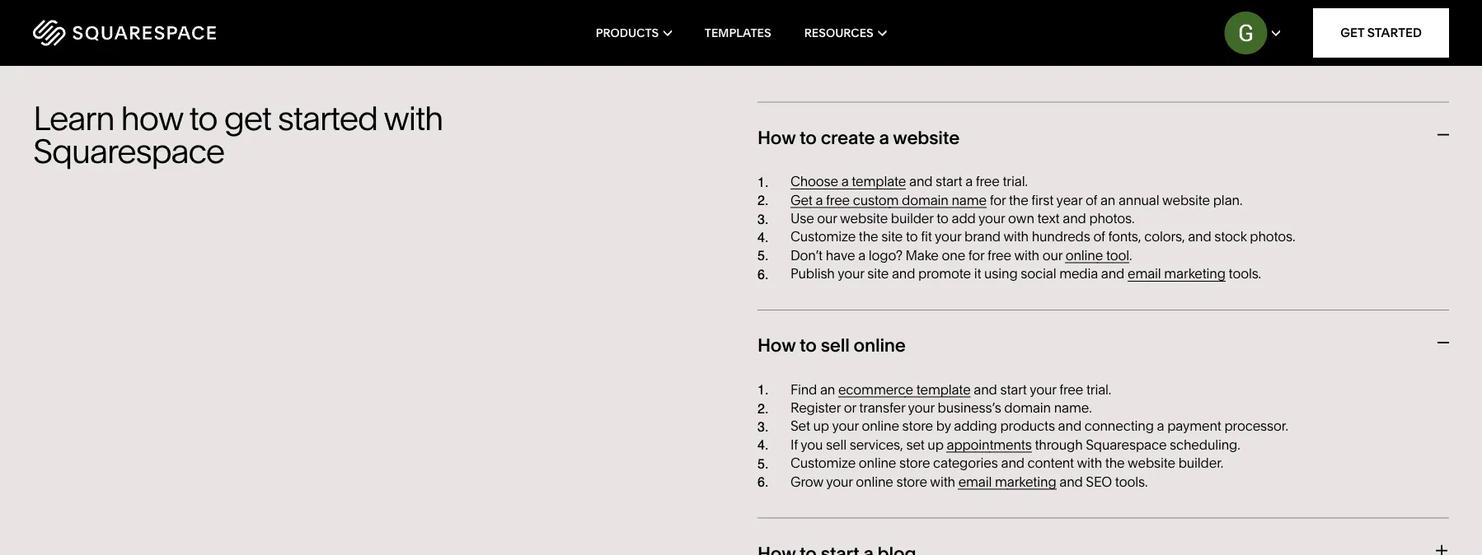 Task type: describe. For each thing, give the bounding box(es) containing it.
start inside choose a template and start a free trial. get a free custom domain name for the first year of an annual website plan. use our website builder to add your own text and photos. customize the site to fit your brand with hundreds of fonts, colors, and stock photos. don't have a logo? make one for free with our online tool . publish your site and promote it using social media and email marketing tools.
[[936, 174, 963, 190]]

seo
[[1087, 474, 1113, 490]]

builder
[[891, 211, 934, 227]]

a inside find an ecommerce template and start your free trial. register or transfer your business's domain name. set up your online store by adding products and connecting a payment processor. if you sell services, set up appointments through squarespace scheduling. customize online store categories and content with the website builder. grow your online store with email marketing and seo tools.
[[1158, 419, 1165, 435]]

first
[[1032, 192, 1054, 208]]

your down ecommerce template link at the bottom of the page
[[909, 400, 935, 416]]

online inside dropdown button
[[854, 334, 906, 357]]

to left fit
[[906, 229, 918, 245]]

get started link
[[1314, 8, 1450, 58]]

and down name.
[[1059, 419, 1082, 435]]

content
[[1028, 456, 1075, 472]]

register
[[791, 400, 841, 416]]

media
[[1060, 266, 1099, 282]]

categories
[[934, 456, 999, 472]]

transfer
[[860, 400, 906, 416]]

name.
[[1055, 400, 1092, 416]]

domain inside choose a template and start a free trial. get a free custom domain name for the first year of an annual website plan. use our website builder to add your own text and photos. customize the site to fit your brand with hundreds of fonts, colors, and stock photos. don't have a logo? make one for free with our online tool . publish your site and promote it using social media and email marketing tools.
[[902, 192, 949, 208]]

a right have
[[859, 247, 866, 264]]

how to create a website button
[[758, 102, 1450, 173]]

get
[[224, 98, 271, 139]]

a up name
[[966, 174, 973, 190]]

website left plan.
[[1163, 192, 1211, 208]]

to left add
[[937, 211, 949, 227]]

squarespace inside learn how to get started with squarespace
[[33, 131, 224, 172]]

squarespace logo link
[[33, 20, 316, 46]]

scheduling.
[[1170, 437, 1241, 453]]

learn how to get started with squarespace
[[33, 98, 443, 172]]

a down 'choose'
[[816, 192, 823, 208]]

through
[[1035, 437, 1083, 453]]

1 vertical spatial for
[[969, 247, 985, 264]]

1 vertical spatial site
[[868, 266, 889, 282]]

your up name.
[[1030, 382, 1057, 398]]

your down have
[[838, 266, 865, 282]]

0 vertical spatial photos.
[[1090, 211, 1135, 227]]

template inside find an ecommerce template and start your free trial. register or transfer your business's domain name. set up your online store by adding products and connecting a payment processor. if you sell services, set up appointments through squarespace scheduling. customize online store categories and content with the website builder. grow your online store with email marketing and seo tools.
[[917, 382, 971, 398]]

to left create
[[800, 126, 817, 148]]

payment
[[1168, 419, 1222, 435]]

get inside 'get started' link
[[1341, 25, 1365, 40]]

tool
[[1107, 247, 1130, 264]]

tools. inside find an ecommerce template and start your free trial. register or transfer your business's domain name. set up your online store by adding products and connecting a payment processor. if you sell services, set up appointments through squarespace scheduling. customize online store categories and content with the website builder. grow your online store with email marketing and seo tools.
[[1116, 474, 1148, 490]]

0 vertical spatial site
[[882, 229, 903, 245]]

email marketing link for how to sell online
[[959, 474, 1057, 490]]

tools. inside choose a template and start a free trial. get a free custom domain name for the first year of an annual website plan. use our website builder to add your own text and photos. customize the site to fit your brand with hundreds of fonts, colors, and stock photos. don't have a logo? make one for free with our online tool . publish your site and promote it using social media and email marketing tools.
[[1229, 266, 1262, 282]]

your right grow on the right bottom of page
[[827, 474, 853, 490]]

business's
[[938, 400, 1002, 416]]

your down the or
[[833, 419, 859, 435]]

learn
[[33, 98, 114, 139]]

and up the business's
[[974, 382, 998, 398]]

.
[[1130, 247, 1133, 264]]

and up get a free custom domain name link
[[910, 174, 933, 190]]

custom
[[853, 192, 899, 208]]

by
[[937, 419, 951, 435]]

0 vertical spatial store
[[903, 419, 934, 435]]

how to sell online
[[758, 334, 906, 357]]

it
[[975, 266, 982, 282]]

have
[[826, 247, 856, 264]]

using
[[985, 266, 1018, 282]]

logo?
[[869, 247, 903, 264]]

don't
[[791, 247, 823, 264]]

fit
[[921, 229, 932, 245]]

1 horizontal spatial photos.
[[1251, 229, 1296, 245]]

how for how to create a website
[[758, 126, 796, 148]]

add
[[952, 211, 976, 227]]

how to sell online button
[[758, 310, 1450, 381]]

2 vertical spatial store
[[897, 474, 928, 490]]

resources
[[805, 26, 874, 40]]

0 vertical spatial our
[[818, 211, 838, 227]]



Task type: locate. For each thing, give the bounding box(es) containing it.
1 vertical spatial our
[[1043, 247, 1063, 264]]

find an ecommerce template and start your free trial. register or transfer your business's domain name. set up your online store by adding products and connecting a payment processor. if you sell services, set up appointments through squarespace scheduling. customize online store categories and content with the website builder. grow your online store with email marketing and seo tools.
[[791, 382, 1289, 490]]

1 how from the top
[[758, 126, 796, 148]]

your up one
[[935, 229, 962, 245]]

make
[[906, 247, 939, 264]]

trial.
[[1003, 174, 1028, 190], [1087, 382, 1112, 398]]

trial. up own
[[1003, 174, 1028, 190]]

and
[[910, 174, 933, 190], [1063, 211, 1087, 227], [1189, 229, 1212, 245], [892, 266, 916, 282], [1102, 266, 1125, 282], [974, 382, 998, 398], [1059, 419, 1082, 435], [1002, 456, 1025, 472], [1060, 474, 1083, 490]]

builder.
[[1179, 456, 1224, 472]]

templates
[[705, 26, 772, 40]]

sell inside dropdown button
[[821, 334, 850, 357]]

fonts,
[[1109, 229, 1142, 245]]

0 horizontal spatial email
[[959, 474, 992, 490]]

choose a template and start a free trial. get a free custom domain name for the first year of an annual website plan. use our website builder to add your own text and photos. customize the site to fit your brand with hundreds of fonts, colors, and stock photos. don't have a logo? make one for free with our online tool . publish your site and promote it using social media and email marketing tools.
[[791, 174, 1296, 282]]

photos. right stock
[[1251, 229, 1296, 245]]

0 horizontal spatial our
[[818, 211, 838, 227]]

get inside choose a template and start a free trial. get a free custom domain name for the first year of an annual website plan. use our website builder to add your own text and photos. customize the site to fit your brand with hundreds of fonts, colors, and stock photos. don't have a logo? make one for free with our online tool . publish your site and promote it using social media and email marketing tools.
[[791, 192, 813, 208]]

of up online tool link
[[1094, 229, 1106, 245]]

to
[[189, 98, 217, 139], [800, 126, 817, 148], [937, 211, 949, 227], [906, 229, 918, 245], [800, 334, 817, 357]]

0 vertical spatial sell
[[821, 334, 850, 357]]

email inside find an ecommerce template and start your free trial. register or transfer your business's domain name. set up your online store by adding products and connecting a payment processor. if you sell services, set up appointments through squarespace scheduling. customize online store categories and content with the website builder. grow your online store with email marketing and seo tools.
[[959, 474, 992, 490]]

0 horizontal spatial template
[[852, 174, 907, 190]]

ecommerce template link
[[839, 382, 971, 398]]

up down register
[[814, 419, 830, 435]]

an up register
[[821, 382, 836, 398]]

a inside dropdown button
[[880, 126, 890, 148]]

0 vertical spatial the
[[1009, 192, 1029, 208]]

and left stock
[[1189, 229, 1212, 245]]

connecting
[[1085, 419, 1155, 435]]

email down "categories"
[[959, 474, 992, 490]]

customize down you
[[791, 456, 856, 472]]

template up the business's
[[917, 382, 971, 398]]

0 horizontal spatial tools.
[[1116, 474, 1148, 490]]

marketing inside find an ecommerce template and start your free trial. register or transfer your business's domain name. set up your online store by adding products and connecting a payment processor. if you sell services, set up appointments through squarespace scheduling. customize online store categories and content with the website builder. grow your online store with email marketing and seo tools.
[[996, 474, 1057, 490]]

site down logo? on the top
[[868, 266, 889, 282]]

up down "by"
[[928, 437, 944, 453]]

0 vertical spatial for
[[990, 192, 1006, 208]]

website
[[893, 126, 960, 148], [1163, 192, 1211, 208], [840, 211, 888, 227], [1128, 456, 1176, 472]]

trial. up name.
[[1087, 382, 1112, 398]]

0 vertical spatial email
[[1128, 266, 1162, 282]]

the up "seo"
[[1106, 456, 1125, 472]]

one
[[942, 247, 966, 264]]

products
[[1001, 419, 1056, 435]]

1 vertical spatial get
[[791, 192, 813, 208]]

our down "hundreds"
[[1043, 247, 1063, 264]]

0 vertical spatial domain
[[902, 192, 949, 208]]

1 horizontal spatial start
[[1001, 382, 1028, 398]]

1 horizontal spatial squarespace
[[1086, 437, 1167, 453]]

email down '.'
[[1128, 266, 1162, 282]]

colors,
[[1145, 229, 1186, 245]]

1 horizontal spatial marketing
[[1165, 266, 1226, 282]]

how inside how to create a website dropdown button
[[758, 126, 796, 148]]

set
[[791, 419, 811, 435]]

online tool link
[[1066, 247, 1130, 264]]

1 horizontal spatial for
[[990, 192, 1006, 208]]

0 vertical spatial get
[[1341, 25, 1365, 40]]

1 vertical spatial customize
[[791, 456, 856, 472]]

an inside find an ecommerce template and start your free trial. register or transfer your business's domain name. set up your online store by adding products and connecting a payment processor. if you sell services, set up appointments through squarespace scheduling. customize online store categories and content with the website builder. grow your online store with email marketing and seo tools.
[[821, 382, 836, 398]]

an
[[1101, 192, 1116, 208], [821, 382, 836, 398]]

annual
[[1119, 192, 1160, 208]]

stock
[[1215, 229, 1248, 245]]

appointments link
[[947, 437, 1032, 453]]

brand
[[965, 229, 1001, 245]]

customize inside choose a template and start a free trial. get a free custom domain name for the first year of an annual website plan. use our website builder to add your own text and photos. customize the site to fit your brand with hundreds of fonts, colors, and stock photos. don't have a logo? make one for free with our online tool . publish your site and promote it using social media and email marketing tools.
[[791, 229, 856, 245]]

the up own
[[1009, 192, 1029, 208]]

find
[[791, 382, 818, 398]]

0 vertical spatial trial.
[[1003, 174, 1028, 190]]

start up name
[[936, 174, 963, 190]]

how inside how to sell online dropdown button
[[758, 334, 796, 357]]

your up 'brand'
[[979, 211, 1006, 227]]

free up name
[[976, 174, 1000, 190]]

email marketing link for how to create a website
[[1128, 266, 1226, 282]]

email marketing link down the appointments
[[959, 474, 1057, 490]]

0 vertical spatial email marketing link
[[1128, 266, 1226, 282]]

own
[[1009, 211, 1035, 227]]

website up get a free custom domain name link
[[893, 126, 960, 148]]

1 vertical spatial sell
[[826, 437, 847, 453]]

1 horizontal spatial up
[[928, 437, 944, 453]]

templates link
[[705, 0, 772, 66]]

1 vertical spatial marketing
[[996, 474, 1057, 490]]

email
[[1128, 266, 1162, 282], [959, 474, 992, 490]]

0 vertical spatial template
[[852, 174, 907, 190]]

0 horizontal spatial email marketing link
[[959, 474, 1057, 490]]

grow
[[791, 474, 824, 490]]

1 vertical spatial store
[[900, 456, 931, 472]]

0 horizontal spatial an
[[821, 382, 836, 398]]

sell
[[821, 334, 850, 357], [826, 437, 847, 453]]

a right create
[[880, 126, 890, 148]]

1 horizontal spatial email marketing link
[[1128, 266, 1226, 282]]

squarespace
[[33, 131, 224, 172], [1086, 437, 1167, 453]]

1 horizontal spatial trial.
[[1087, 382, 1112, 398]]

get started
[[1341, 25, 1423, 40]]

1 vertical spatial email marketing link
[[959, 474, 1057, 490]]

you
[[801, 437, 823, 453]]

social
[[1021, 266, 1057, 282]]

free
[[976, 174, 1000, 190], [827, 192, 850, 208], [988, 247, 1012, 264], [1060, 382, 1084, 398]]

2 how from the top
[[758, 334, 796, 357]]

2 customize from the top
[[791, 456, 856, 472]]

and down the appointments
[[1002, 456, 1025, 472]]

1 vertical spatial email
[[959, 474, 992, 490]]

1 vertical spatial start
[[1001, 382, 1028, 398]]

1 vertical spatial template
[[917, 382, 971, 398]]

domain up products
[[1005, 400, 1052, 416]]

squarespace logo image
[[33, 20, 216, 46]]

0 horizontal spatial for
[[969, 247, 985, 264]]

1 horizontal spatial our
[[1043, 247, 1063, 264]]

template
[[852, 174, 907, 190], [917, 382, 971, 398]]

get left started
[[1341, 25, 1365, 40]]

how
[[121, 98, 182, 139]]

and down content
[[1060, 474, 1083, 490]]

2 vertical spatial the
[[1106, 456, 1125, 472]]

1 horizontal spatial the
[[1009, 192, 1029, 208]]

1 vertical spatial of
[[1094, 229, 1106, 245]]

0 horizontal spatial squarespace
[[33, 131, 224, 172]]

marketing down content
[[996, 474, 1057, 490]]

email marketing link
[[1128, 266, 1226, 282], [959, 474, 1057, 490]]

publish
[[791, 266, 835, 282]]

store
[[903, 419, 934, 435], [900, 456, 931, 472], [897, 474, 928, 490]]

0 vertical spatial customize
[[791, 229, 856, 245]]

get up "use"
[[791, 192, 813, 208]]

customize up don't
[[791, 229, 856, 245]]

1 horizontal spatial email
[[1128, 266, 1162, 282]]

website down connecting
[[1128, 456, 1176, 472]]

0 horizontal spatial get
[[791, 192, 813, 208]]

free down choose a template link
[[827, 192, 850, 208]]

0 horizontal spatial domain
[[902, 192, 949, 208]]

plan.
[[1214, 192, 1243, 208]]

website inside dropdown button
[[893, 126, 960, 148]]

hundreds
[[1032, 229, 1091, 245]]

domain up builder
[[902, 192, 949, 208]]

1 horizontal spatial tools.
[[1229, 266, 1262, 282]]

0 vertical spatial start
[[936, 174, 963, 190]]

free up name.
[[1060, 382, 1084, 398]]

1 vertical spatial the
[[859, 229, 879, 245]]

with inside learn how to get started with squarespace
[[384, 98, 443, 139]]

0 vertical spatial up
[[814, 419, 830, 435]]

products button
[[596, 0, 672, 66]]

start
[[936, 174, 963, 190], [1001, 382, 1028, 398]]

1 horizontal spatial domain
[[1005, 400, 1052, 416]]

of
[[1086, 192, 1098, 208], [1094, 229, 1106, 245]]

year
[[1057, 192, 1083, 208]]

how for how to sell online
[[758, 334, 796, 357]]

how to create a website
[[758, 126, 960, 148]]

get
[[1341, 25, 1365, 40], [791, 192, 813, 208]]

text
[[1038, 211, 1060, 227]]

services,
[[850, 437, 904, 453]]

0 vertical spatial squarespace
[[33, 131, 224, 172]]

of right year
[[1086, 192, 1098, 208]]

1 vertical spatial trial.
[[1087, 382, 1112, 398]]

email marketing link down colors, on the right
[[1128, 266, 1226, 282]]

site
[[882, 229, 903, 245], [868, 266, 889, 282]]

1 vertical spatial squarespace
[[1086, 437, 1167, 453]]

email inside choose a template and start a free trial. get a free custom domain name for the first year of an annual website plan. use our website builder to add your own text and photos. customize the site to fit your brand with hundreds of fonts, colors, and stock photos. don't have a logo? make one for free with our online tool . publish your site and promote it using social media and email marketing tools.
[[1128, 266, 1162, 282]]

products
[[596, 26, 659, 40]]

processor.
[[1225, 419, 1289, 435]]

1 vertical spatial photos.
[[1251, 229, 1296, 245]]

1 horizontal spatial an
[[1101, 192, 1116, 208]]

0 horizontal spatial start
[[936, 174, 963, 190]]

customize
[[791, 229, 856, 245], [791, 456, 856, 472]]

a right 'choose'
[[842, 174, 849, 190]]

domain inside find an ecommerce template and start your free trial. register or transfer your business's domain name. set up your online store by adding products and connecting a payment processor. if you sell services, set up appointments through squarespace scheduling. customize online store categories and content with the website builder. grow your online store with email marketing and seo tools.
[[1005, 400, 1052, 416]]

0 horizontal spatial the
[[859, 229, 879, 245]]

1 vertical spatial an
[[821, 382, 836, 398]]

online
[[1066, 247, 1104, 264], [854, 334, 906, 357], [862, 419, 900, 435], [859, 456, 897, 472], [856, 474, 894, 490]]

1 vertical spatial how
[[758, 334, 796, 357]]

0 vertical spatial marketing
[[1165, 266, 1226, 282]]

and down tool
[[1102, 266, 1125, 282]]

your
[[979, 211, 1006, 227], [935, 229, 962, 245], [838, 266, 865, 282], [1030, 382, 1057, 398], [909, 400, 935, 416], [833, 419, 859, 435], [827, 474, 853, 490]]

online inside choose a template and start a free trial. get a free custom domain name for the first year of an annual website plan. use our website builder to add your own text and photos. customize the site to fit your brand with hundreds of fonts, colors, and stock photos. don't have a logo? make one for free with our online tool . publish your site and promote it using social media and email marketing tools.
[[1066, 247, 1104, 264]]

start inside find an ecommerce template and start your free trial. register or transfer your business's domain name. set up your online store by adding products and connecting a payment processor. if you sell services, set up appointments through squarespace scheduling. customize online store categories and content with the website builder. grow your online store with email marketing and seo tools.
[[1001, 382, 1028, 398]]

up
[[814, 419, 830, 435], [928, 437, 944, 453]]

our right "use"
[[818, 211, 838, 227]]

name
[[952, 192, 987, 208]]

photos. up fonts,
[[1090, 211, 1135, 227]]

squarespace inside find an ecommerce template and start your free trial. register or transfer your business's domain name. set up your online store by adding products and connecting a payment processor. if you sell services, set up appointments through squarespace scheduling. customize online store categories and content with the website builder. grow your online store with email marketing and seo tools.
[[1086, 437, 1167, 453]]

set
[[907, 437, 925, 453]]

0 vertical spatial an
[[1101, 192, 1116, 208]]

sell right you
[[826, 437, 847, 453]]

tools. down stock
[[1229, 266, 1262, 282]]

0 horizontal spatial trial.
[[1003, 174, 1028, 190]]

or
[[844, 400, 857, 416]]

for right name
[[990, 192, 1006, 208]]

1 vertical spatial tools.
[[1116, 474, 1148, 490]]

for up it
[[969, 247, 985, 264]]

the
[[1009, 192, 1029, 208], [859, 229, 879, 245], [1106, 456, 1125, 472]]

marketing
[[1165, 266, 1226, 282], [996, 474, 1057, 490]]

to inside learn how to get started with squarespace
[[189, 98, 217, 139]]

2 horizontal spatial the
[[1106, 456, 1125, 472]]

1 customize from the top
[[791, 229, 856, 245]]

appointments
[[947, 437, 1032, 453]]

started
[[1368, 25, 1423, 40]]

1 horizontal spatial template
[[917, 382, 971, 398]]

started
[[278, 98, 378, 139]]

template up custom in the right top of the page
[[852, 174, 907, 190]]

0 vertical spatial of
[[1086, 192, 1098, 208]]

get a free custom domain name link
[[791, 192, 987, 208]]

free inside find an ecommerce template and start your free trial. register or transfer your business's domain name. set up your online store by adding products and connecting a payment processor. if you sell services, set up appointments through squarespace scheduling. customize online store categories and content with the website builder. grow your online store with email marketing and seo tools.
[[1060, 382, 1084, 398]]

website inside find an ecommerce template and start your free trial. register or transfer your business's domain name. set up your online store by adding products and connecting a payment processor. if you sell services, set up appointments through squarespace scheduling. customize online store categories and content with the website builder. grow your online store with email marketing and seo tools.
[[1128, 456, 1176, 472]]

resources button
[[805, 0, 887, 66]]

domain
[[902, 192, 949, 208], [1005, 400, 1052, 416]]

marketing down colors, on the right
[[1165, 266, 1226, 282]]

0 horizontal spatial marketing
[[996, 474, 1057, 490]]

sell inside find an ecommerce template and start your free trial. register or transfer your business's domain name. set up your online store by adding products and connecting a payment processor. if you sell services, set up appointments through squarespace scheduling. customize online store categories and content with the website builder. grow your online store with email marketing and seo tools.
[[826, 437, 847, 453]]

to left get
[[189, 98, 217, 139]]

how up 'find'
[[758, 334, 796, 357]]

0 horizontal spatial photos.
[[1090, 211, 1135, 227]]

choose a template link
[[791, 174, 907, 190]]

free up using in the right of the page
[[988, 247, 1012, 264]]

template inside choose a template and start a free trial. get a free custom domain name for the first year of an annual website plan. use our website builder to add your own text and photos. customize the site to fit your brand with hundreds of fonts, colors, and stock photos. don't have a logo? make one for free with our online tool . publish your site and promote it using social media and email marketing tools.
[[852, 174, 907, 190]]

tools. right "seo"
[[1116, 474, 1148, 490]]

1 vertical spatial up
[[928, 437, 944, 453]]

to up 'find'
[[800, 334, 817, 357]]

an left annual
[[1101, 192, 1116, 208]]

sell up ecommerce
[[821, 334, 850, 357]]

website down custom in the right top of the page
[[840, 211, 888, 227]]

adding
[[955, 419, 998, 435]]

an inside choose a template and start a free trial. get a free custom domain name for the first year of an annual website plan. use our website builder to add your own text and photos. customize the site to fit your brand with hundreds of fonts, colors, and stock photos. don't have a logo? make one for free with our online tool . publish your site and promote it using social media and email marketing tools.
[[1101, 192, 1116, 208]]

site up logo? on the top
[[882, 229, 903, 245]]

the inside find an ecommerce template and start your free trial. register or transfer your business's domain name. set up your online store by adding products and connecting a payment processor. if you sell services, set up appointments through squarespace scheduling. customize online store categories and content with the website builder. grow your online store with email marketing and seo tools.
[[1106, 456, 1125, 472]]

trial. inside choose a template and start a free trial. get a free custom domain name for the first year of an annual website plan. use our website builder to add your own text and photos. customize the site to fit your brand with hundreds of fonts, colors, and stock photos. don't have a logo? make one for free with our online tool . publish your site and promote it using social media and email marketing tools.
[[1003, 174, 1028, 190]]

0 horizontal spatial up
[[814, 419, 830, 435]]

0 vertical spatial how
[[758, 126, 796, 148]]

and down logo? on the top
[[892, 266, 916, 282]]

use
[[791, 211, 815, 227]]

how up 'choose'
[[758, 126, 796, 148]]

1 vertical spatial domain
[[1005, 400, 1052, 416]]

a left the payment
[[1158, 419, 1165, 435]]

the up logo? on the top
[[859, 229, 879, 245]]

photos.
[[1090, 211, 1135, 227], [1251, 229, 1296, 245]]

create
[[821, 126, 876, 148]]

marketing inside choose a template and start a free trial. get a free custom domain name for the first year of an annual website plan. use our website builder to add your own text and photos. customize the site to fit your brand with hundreds of fonts, colors, and stock photos. don't have a logo? make one for free with our online tool . publish your site and promote it using social media and email marketing tools.
[[1165, 266, 1226, 282]]

and down year
[[1063, 211, 1087, 227]]

1 horizontal spatial get
[[1341, 25, 1365, 40]]

with
[[384, 98, 443, 139], [1004, 229, 1029, 245], [1015, 247, 1040, 264], [1078, 456, 1103, 472], [931, 474, 956, 490]]

choose
[[791, 174, 839, 190]]

ecommerce
[[839, 382, 914, 398]]

customize inside find an ecommerce template and start your free trial. register or transfer your business's domain name. set up your online store by adding products and connecting a payment processor. if you sell services, set up appointments through squarespace scheduling. customize online store categories and content with the website builder. grow your online store with email marketing and seo tools.
[[791, 456, 856, 472]]

if
[[791, 437, 798, 453]]

promote
[[919, 266, 972, 282]]

trial. inside find an ecommerce template and start your free trial. register or transfer your business's domain name. set up your online store by adding products and connecting a payment processor. if you sell services, set up appointments through squarespace scheduling. customize online store categories and content with the website builder. grow your online store with email marketing and seo tools.
[[1087, 382, 1112, 398]]

0 vertical spatial tools.
[[1229, 266, 1262, 282]]

start up products
[[1001, 382, 1028, 398]]



Task type: vqa. For each thing, say whether or not it's contained in the screenshot.


